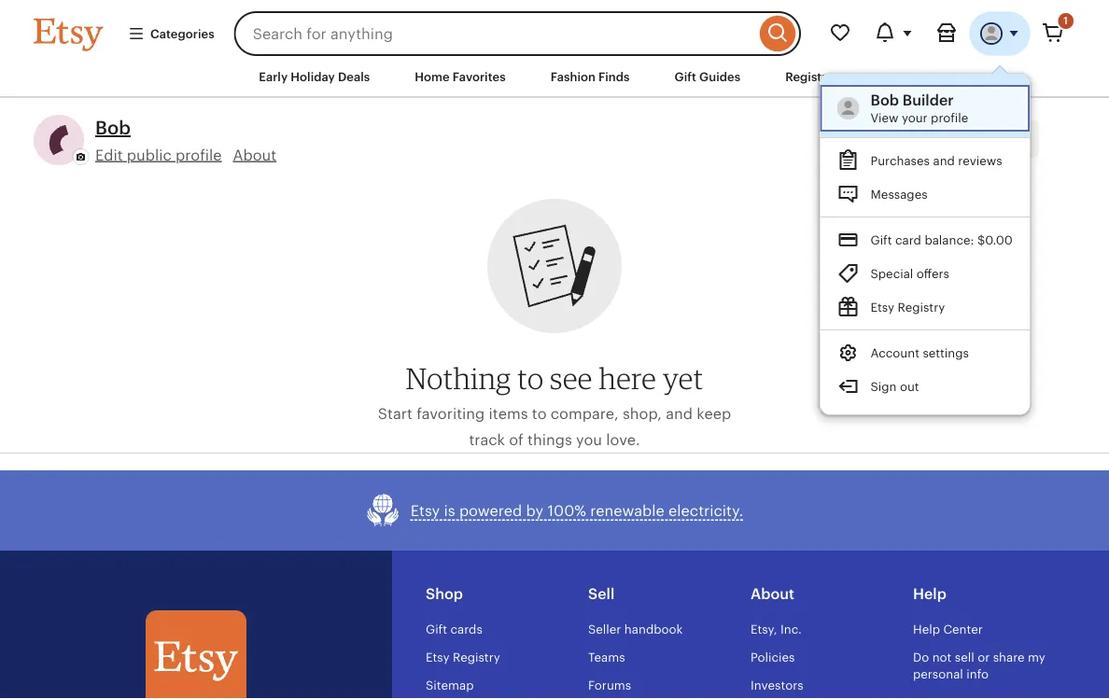 Task type: vqa. For each thing, say whether or not it's contained in the screenshot.
search field within the Bob Builder banner
yes



Task type: describe. For each thing, give the bounding box(es) containing it.
my
[[1028, 651, 1046, 665]]

and inside purchases and reviews link
[[933, 154, 955, 168]]

gift card balance: $ 0.00
[[871, 233, 1013, 247]]

$
[[978, 233, 986, 247]]

2 vertical spatial registry
[[453, 651, 500, 665]]

see
[[550, 361, 593, 396]]

etsy, inc. link
[[751, 623, 802, 637]]

info
[[967, 667, 989, 681]]

teams link
[[588, 651, 625, 665]]

items
[[489, 405, 528, 422]]

menu bar containing early holiday deals
[[0, 56, 1109, 98]]

messages link
[[820, 177, 1030, 211]]

builder
[[903, 92, 954, 108]]

sitemap link
[[426, 679, 474, 693]]

1 horizontal spatial about
[[751, 586, 795, 602]]

special offers
[[871, 267, 950, 281]]

things
[[528, 432, 572, 448]]

about button
[[233, 147, 276, 164]]

teams
[[588, 651, 625, 665]]

0 vertical spatial to
[[517, 361, 544, 396]]

shop
[[426, 586, 463, 602]]

favoriting
[[417, 405, 485, 422]]

0 horizontal spatial profile
[[176, 147, 222, 164]]

finds
[[599, 70, 630, 84]]

public
[[127, 147, 172, 164]]

1
[[1064, 15, 1068, 27]]

sales
[[960, 139, 991, 153]]

0 sales link
[[948, 139, 991, 153]]

1 vertical spatial etsy registry
[[426, 651, 500, 665]]

edit
[[95, 147, 123, 164]]

view your profile element
[[871, 91, 1013, 109]]

etsy inside 'bob builder' "banner"
[[871, 301, 895, 315]]

bob for bob builder view your profile
[[871, 92, 899, 108]]

balance:
[[925, 233, 975, 247]]

or
[[978, 651, 990, 665]]

bob builder banner
[[0, 0, 1109, 416]]

categories
[[150, 27, 214, 41]]

cards
[[451, 623, 483, 637]]

etsy registry inside 'bob builder' "banner"
[[871, 301, 945, 315]]

sell
[[955, 651, 975, 665]]

by
[[526, 503, 544, 519]]

edit public profile
[[95, 147, 222, 164]]

policies link
[[751, 651, 795, 665]]

special
[[871, 267, 914, 281]]

seller
[[588, 623, 621, 637]]

home favorites link
[[401, 60, 520, 94]]

seller handbook
[[588, 623, 683, 637]]

offers
[[917, 267, 950, 281]]

purchases and reviews link
[[820, 144, 1030, 177]]

registry inside "link"
[[785, 70, 834, 84]]

1 link
[[1031, 11, 1076, 56]]

card
[[896, 233, 922, 247]]

purchases
[[871, 154, 930, 168]]

purchases and reviews
[[871, 154, 1003, 168]]

track
[[469, 432, 505, 448]]

etsy,
[[751, 623, 777, 637]]

investors link
[[751, 679, 804, 693]]

your
[[902, 111, 928, 125]]

registry inside 'bob builder' "banner"
[[898, 301, 945, 315]]

seller handbook link
[[588, 623, 683, 637]]

you
[[576, 432, 602, 448]]

yet
[[663, 361, 704, 396]]

sitemap
[[426, 679, 474, 693]]

shop,
[[623, 405, 662, 422]]

account
[[871, 346, 920, 360]]

of
[[509, 432, 524, 448]]

renewable
[[590, 503, 665, 519]]

fashion finds link
[[537, 60, 644, 94]]

gift for gift cards
[[426, 623, 447, 637]]

etsy inside button
[[411, 503, 440, 519]]

deals
[[338, 70, 370, 84]]

investors
[[751, 679, 804, 693]]

policies
[[751, 651, 795, 665]]

sell
[[588, 586, 615, 602]]

edit public profile link
[[95, 147, 222, 164]]

sign
[[871, 380, 897, 394]]

princess1230
[[897, 121, 991, 137]]



Task type: locate. For each thing, give the bounding box(es) containing it.
help center link
[[913, 623, 983, 637]]

nothing
[[406, 361, 511, 396]]

help up help center link at the right of the page
[[913, 586, 947, 602]]

out
[[900, 380, 920, 394]]

1 horizontal spatial etsy registry link
[[820, 290, 1030, 324]]

0 vertical spatial etsy registry
[[871, 301, 945, 315]]

1 vertical spatial registry
[[898, 301, 945, 315]]

0 vertical spatial registry
[[785, 70, 834, 84]]

gift guides link
[[661, 60, 755, 94]]

holiday
[[291, 70, 335, 84]]

etsy registry link down cards
[[426, 651, 500, 665]]

bob builder's avatar image left view
[[837, 97, 860, 120]]

handbook
[[625, 623, 683, 637]]

account settings link
[[820, 336, 1030, 370]]

special offers link
[[820, 257, 1030, 290]]

not
[[932, 651, 952, 665]]

1 vertical spatial bob
[[95, 117, 131, 139]]

here
[[599, 361, 657, 396]]

gift
[[675, 70, 697, 84], [871, 233, 892, 247], [426, 623, 447, 637]]

bob up edit
[[95, 117, 131, 139]]

sign out
[[871, 380, 920, 394]]

0 horizontal spatial etsy registry link
[[426, 651, 500, 665]]

about down early
[[233, 147, 276, 164]]

powered
[[459, 503, 522, 519]]

reviews
[[958, 154, 1003, 168]]

messages
[[871, 188, 928, 202]]

etsy
[[871, 301, 895, 315], [411, 503, 440, 519], [426, 651, 450, 665]]

0 horizontal spatial gift
[[426, 623, 447, 637]]

early holiday deals
[[259, 70, 370, 84]]

and inside nothing to see here yet start favoriting items to compare, shop, and keep track of things you love.
[[666, 405, 693, 422]]

to
[[517, 361, 544, 396], [532, 405, 547, 422]]

profile right public
[[176, 147, 222, 164]]

gift left guides
[[675, 70, 697, 84]]

profile down view your profile element
[[931, 111, 969, 125]]

1 horizontal spatial registry
[[785, 70, 834, 84]]

registry link
[[771, 60, 848, 94]]

etsy registry link down offers
[[820, 290, 1030, 324]]

settings
[[923, 346, 969, 360]]

gift guides
[[675, 70, 741, 84]]

is
[[444, 503, 455, 519]]

0 horizontal spatial bob builder's avatar image
[[837, 97, 860, 120]]

0 horizontal spatial bob
[[95, 117, 131, 139]]

princess1230 0 sales
[[897, 121, 991, 153]]

about up etsy, inc.
[[751, 586, 795, 602]]

registry down 'special offers' link
[[898, 301, 945, 315]]

1 vertical spatial to
[[532, 405, 547, 422]]

forums
[[588, 679, 631, 693]]

bob for bob
[[95, 117, 131, 139]]

do not sell or share my personal info
[[913, 651, 1046, 681]]

sign out link
[[820, 370, 1030, 403]]

1 horizontal spatial bob builder's avatar image
[[980, 22, 1003, 45]]

etsy registry link inside 'bob builder' "banner"
[[820, 290, 1030, 324]]

0
[[948, 139, 957, 153]]

Search for anything text field
[[234, 11, 755, 56]]

home favorites
[[415, 70, 506, 84]]

etsy registry down cards
[[426, 651, 500, 665]]

0 vertical spatial bob
[[871, 92, 899, 108]]

2 vertical spatial etsy
[[426, 651, 450, 665]]

0 vertical spatial and
[[933, 154, 955, 168]]

view
[[871, 111, 899, 125]]

0 vertical spatial profile
[[931, 111, 969, 125]]

menu bar
[[0, 56, 1109, 98]]

etsy up sitemap link
[[426, 651, 450, 665]]

0 horizontal spatial and
[[666, 405, 693, 422]]

None search field
[[234, 11, 801, 56]]

0 vertical spatial bob builder's avatar image
[[980, 22, 1003, 45]]

1 vertical spatial bob builder's avatar image
[[837, 97, 860, 120]]

help
[[913, 586, 947, 602], [913, 623, 940, 637]]

1 vertical spatial about
[[751, 586, 795, 602]]

keep
[[697, 405, 731, 422]]

etsy down special
[[871, 301, 895, 315]]

1 horizontal spatial profile
[[931, 111, 969, 125]]

personal
[[913, 667, 963, 681]]

0 horizontal spatial etsy registry
[[426, 651, 500, 665]]

early holiday deals link
[[245, 60, 384, 94]]

0 horizontal spatial about
[[233, 147, 276, 164]]

love.
[[606, 432, 640, 448]]

bob button
[[95, 115, 131, 141]]

to left the see
[[517, 361, 544, 396]]

start
[[378, 405, 413, 422]]

2 horizontal spatial registry
[[898, 301, 945, 315]]

1 horizontal spatial etsy registry
[[871, 301, 945, 315]]

registry down cards
[[453, 651, 500, 665]]

etsy registry down special offers at top
[[871, 301, 945, 315]]

1 help from the top
[[913, 586, 947, 602]]

help up do
[[913, 623, 940, 637]]

gift left cards
[[426, 623, 447, 637]]

2 vertical spatial gift
[[426, 623, 447, 637]]

guides
[[699, 70, 741, 84]]

etsy, inc.
[[751, 623, 802, 637]]

0 vertical spatial about
[[233, 147, 276, 164]]

and
[[933, 154, 955, 168], [666, 405, 693, 422]]

fashion
[[551, 70, 596, 84]]

compare,
[[551, 405, 619, 422]]

and down 0
[[933, 154, 955, 168]]

center
[[943, 623, 983, 637]]

account settings
[[871, 346, 969, 360]]

gift cards link
[[426, 623, 483, 637]]

help center
[[913, 623, 983, 637]]

to up things at the bottom of page
[[532, 405, 547, 422]]

1 horizontal spatial and
[[933, 154, 955, 168]]

gift left card
[[871, 233, 892, 247]]

1 vertical spatial profile
[[176, 147, 222, 164]]

princess1230 image
[[1002, 121, 1039, 158]]

forums link
[[588, 679, 631, 693]]

1 horizontal spatial bob
[[871, 92, 899, 108]]

1 vertical spatial help
[[913, 623, 940, 637]]

nothing to see here yet start favoriting items to compare, shop, and keep track of things you love.
[[378, 361, 731, 448]]

bob up view
[[871, 92, 899, 108]]

1 vertical spatial and
[[666, 405, 693, 422]]

0 vertical spatial help
[[913, 586, 947, 602]]

bob builder view your profile
[[871, 92, 969, 125]]

bob builder's avatar image
[[980, 22, 1003, 45], [837, 97, 860, 120]]

about
[[233, 147, 276, 164], [751, 586, 795, 602]]

fashion finds
[[551, 70, 630, 84]]

share
[[993, 651, 1025, 665]]

registry right guides
[[785, 70, 834, 84]]

0 vertical spatial etsy registry link
[[820, 290, 1030, 324]]

none search field inside 'bob builder' "banner"
[[234, 11, 801, 56]]

gift for gift card balance: $ 0.00
[[871, 233, 892, 247]]

bob builder's avatar image left the 1 link
[[980, 22, 1003, 45]]

gift for gift guides
[[675, 70, 697, 84]]

1 vertical spatial gift
[[871, 233, 892, 247]]

etsy registry link
[[820, 290, 1030, 324], [426, 651, 500, 665]]

0 vertical spatial gift
[[675, 70, 697, 84]]

help for help
[[913, 586, 947, 602]]

0 horizontal spatial registry
[[453, 651, 500, 665]]

categories button
[[114, 17, 228, 51]]

100%
[[548, 503, 586, 519]]

gift cards
[[426, 623, 483, 637]]

1 vertical spatial etsy registry link
[[426, 651, 500, 665]]

0 vertical spatial etsy
[[871, 301, 895, 315]]

2 horizontal spatial gift
[[871, 233, 892, 247]]

do not sell or share my personal info link
[[913, 651, 1046, 681]]

profile inside bob builder view your profile
[[931, 111, 969, 125]]

and left keep
[[666, 405, 693, 422]]

etsy left is
[[411, 503, 440, 519]]

etsy is powered by 100% renewable electricity.
[[411, 503, 743, 519]]

bob inside bob builder view your profile
[[871, 92, 899, 108]]

1 vertical spatial etsy
[[411, 503, 440, 519]]

gift inside 'bob builder' "banner"
[[871, 233, 892, 247]]

favorites
[[453, 70, 506, 84]]

inc.
[[781, 623, 802, 637]]

gift inside gift guides link
[[675, 70, 697, 84]]

2 help from the top
[[913, 623, 940, 637]]

home
[[415, 70, 450, 84]]

electricity.
[[669, 503, 743, 519]]

princess1230 link
[[897, 121, 991, 137]]

help for help center
[[913, 623, 940, 637]]

1 horizontal spatial gift
[[675, 70, 697, 84]]



